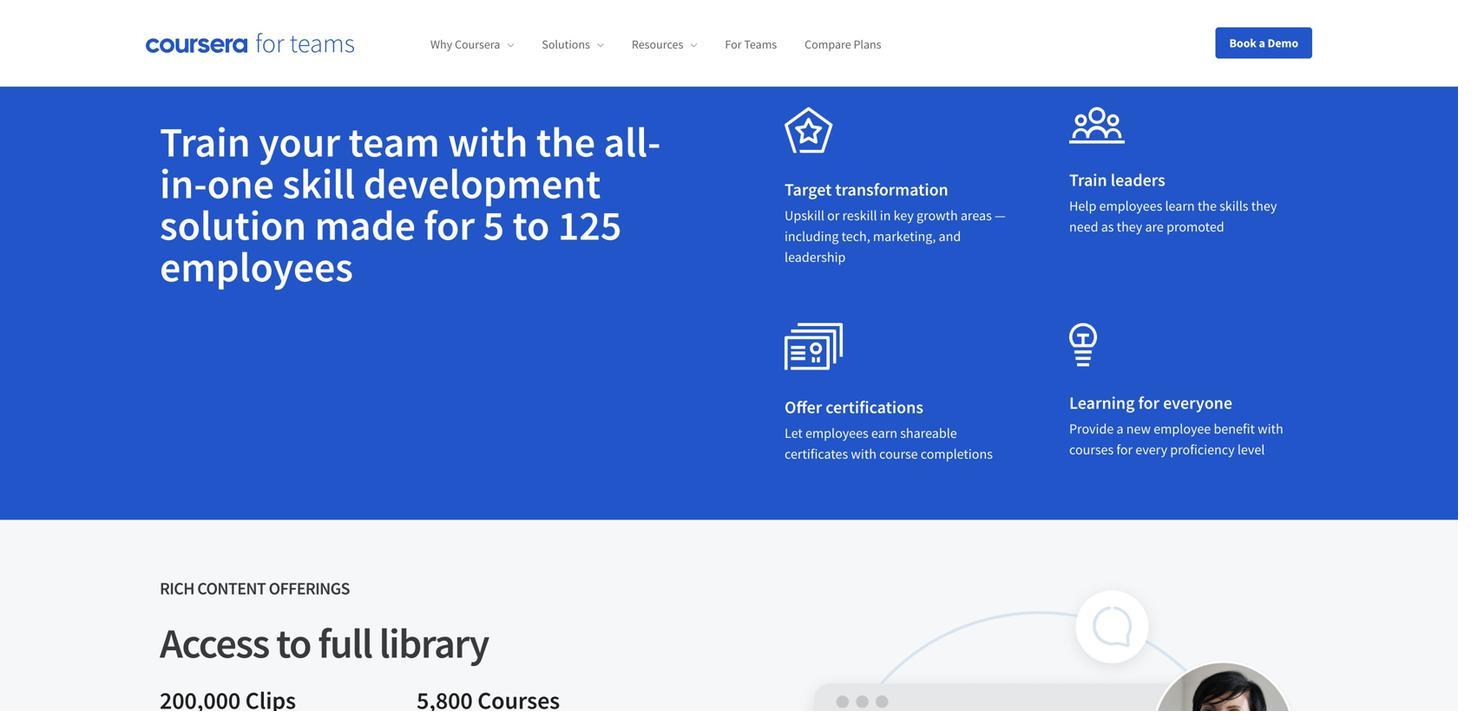Task type: vqa. For each thing, say whether or not it's contained in the screenshot.


Task type: locate. For each thing, give the bounding box(es) containing it.
0 horizontal spatial train
[[160, 116, 250, 168]]

2 horizontal spatial for
[[1138, 392, 1160, 414]]

train your team with the all- in-one skill development solution made for 5 to 125 employees
[[160, 116, 661, 293]]

0 vertical spatial the
[[536, 116, 595, 168]]

0 horizontal spatial a
[[1117, 421, 1124, 438]]

a right book
[[1259, 35, 1265, 51]]

employees down one at the left of the page
[[160, 241, 353, 293]]

0 horizontal spatial employees
[[160, 241, 353, 293]]

made
[[315, 199, 416, 251]]

employees inside train your team with the all- in-one skill development solution made for 5 to 125 employees
[[160, 241, 353, 293]]

they right as
[[1117, 218, 1143, 236]]

demo
[[1268, 35, 1299, 51]]

need
[[1069, 218, 1098, 236]]

for
[[725, 37, 742, 52]]

access to full library
[[160, 618, 489, 670]]

1 horizontal spatial to
[[513, 199, 550, 251]]

why coursera
[[431, 37, 500, 52]]

a
[[1259, 35, 1265, 51], [1117, 421, 1124, 438]]

for up new
[[1138, 392, 1160, 414]]

employees up certificates
[[805, 425, 869, 442]]

book a demo button
[[1216, 27, 1312, 59]]

for
[[424, 199, 475, 251], [1138, 392, 1160, 414], [1117, 441, 1133, 459]]

content
[[197, 578, 266, 600]]

1 vertical spatial with
[[1258, 421, 1283, 438]]

offer
[[785, 397, 822, 418]]

1 vertical spatial a
[[1117, 421, 1124, 438]]

solutions
[[542, 37, 590, 52]]

1 vertical spatial employees
[[160, 241, 353, 293]]

2 horizontal spatial with
[[1258, 421, 1283, 438]]

1 horizontal spatial train
[[1069, 169, 1107, 191]]

a left new
[[1117, 421, 1124, 438]]

your
[[259, 116, 340, 168]]

train for train leaders help employees learn the skills they need as they are promoted
[[1069, 169, 1107, 191]]

the inside train your team with the all- in-one skill development solution made for 5 to 125 employees
[[536, 116, 595, 168]]

1 horizontal spatial a
[[1259, 35, 1265, 51]]

help
[[1069, 198, 1097, 215]]

completions
[[921, 446, 993, 463]]

and
[[939, 228, 961, 245]]

why
[[431, 37, 452, 52]]

with down earn
[[851, 446, 877, 463]]

1 horizontal spatial with
[[851, 446, 877, 463]]

for teams link
[[725, 37, 777, 52]]

skill
[[282, 158, 355, 210]]

0 vertical spatial to
[[513, 199, 550, 251]]

they right the 'skills'
[[1251, 198, 1277, 215]]

they
[[1251, 198, 1277, 215], [1117, 218, 1143, 236]]

0 horizontal spatial the
[[536, 116, 595, 168]]

upskill
[[785, 207, 825, 224]]

0 horizontal spatial for
[[424, 199, 475, 251]]

1 vertical spatial to
[[276, 618, 311, 670]]

0 vertical spatial with
[[448, 116, 528, 168]]

courses
[[1069, 441, 1114, 459]]

1 horizontal spatial they
[[1251, 198, 1277, 215]]

employees inside 'train leaders help employees learn the skills they need as they are promoted'
[[1099, 198, 1162, 215]]

train
[[160, 116, 250, 168], [1069, 169, 1107, 191]]

learn
[[1165, 198, 1195, 215]]

world-class content image
[[785, 323, 844, 371]]

with up level
[[1258, 421, 1283, 438]]

the
[[536, 116, 595, 168], [1198, 198, 1217, 215]]

lightbulb icon image
[[1069, 323, 1097, 367]]

book a demo
[[1230, 35, 1299, 51]]

employees down leaders
[[1099, 198, 1162, 215]]

the left all-
[[536, 116, 595, 168]]

0 vertical spatial train
[[160, 116, 250, 168]]

the inside 'train leaders help employees learn the skills they need as they are promoted'
[[1198, 198, 1217, 215]]

with inside learning for everyone provide a new employee benefit with courses for every proficiency level
[[1258, 421, 1283, 438]]

1 horizontal spatial for
[[1117, 441, 1133, 459]]

to
[[513, 199, 550, 251], [276, 618, 311, 670]]

are
[[1145, 218, 1164, 236]]

solution
[[160, 199, 306, 251]]

1 horizontal spatial employees
[[805, 425, 869, 442]]

marketing,
[[873, 228, 936, 245]]

employee
[[1154, 421, 1211, 438]]

including
[[785, 228, 839, 245]]

shareable
[[900, 425, 957, 442]]

rich content offerings
[[160, 578, 350, 600]]

new
[[1126, 421, 1151, 438]]

team icon image
[[1069, 107, 1125, 144]]

promoted
[[1167, 218, 1224, 236]]

skills
[[1220, 198, 1249, 215]]

the up promoted
[[1198, 198, 1217, 215]]

why coursera link
[[431, 37, 514, 52]]

plans
[[854, 37, 881, 52]]

for down new
[[1117, 441, 1133, 459]]

0 horizontal spatial with
[[448, 116, 528, 168]]

coursera for teams image
[[146, 33, 354, 53]]

—
[[995, 207, 1006, 224]]

as
[[1101, 218, 1114, 236]]

train inside 'train leaders help employees learn the skills they need as they are promoted'
[[1069, 169, 1107, 191]]

1 vertical spatial train
[[1069, 169, 1107, 191]]

0 vertical spatial for
[[424, 199, 475, 251]]

compare
[[805, 37, 851, 52]]

tech,
[[842, 228, 870, 245]]

in-
[[160, 158, 207, 210]]

let
[[785, 425, 803, 442]]

0 vertical spatial a
[[1259, 35, 1265, 51]]

employees
[[1099, 198, 1162, 215], [160, 241, 353, 293], [805, 425, 869, 442]]

train for train your team with the all- in-one skill development solution made for 5 to 125 employees
[[160, 116, 250, 168]]

train inside train your team with the all- in-one skill development solution made for 5 to 125 employees
[[160, 116, 250, 168]]

2 horizontal spatial employees
[[1099, 198, 1162, 215]]

2 vertical spatial employees
[[805, 425, 869, 442]]

earn
[[871, 425, 898, 442]]

0 horizontal spatial they
[[1117, 218, 1143, 236]]

2 vertical spatial with
[[851, 446, 877, 463]]

certificates
[[785, 446, 848, 463]]

everyone
[[1163, 392, 1233, 414]]

1 horizontal spatial the
[[1198, 198, 1217, 215]]

to left full
[[276, 618, 311, 670]]

team
[[348, 116, 440, 168]]

certifications
[[826, 397, 923, 418]]

for left the 5
[[424, 199, 475, 251]]

0 vertical spatial employees
[[1099, 198, 1162, 215]]

1 vertical spatial they
[[1117, 218, 1143, 236]]

resources
[[632, 37, 683, 52]]

1 vertical spatial the
[[1198, 198, 1217, 215]]

areas
[[961, 207, 992, 224]]

with up the 5
[[448, 116, 528, 168]]

learning for everyone provide a new employee benefit with courses for every proficiency level
[[1069, 392, 1283, 459]]

employees inside offer certifications let employees earn shareable certificates with course completions
[[805, 425, 869, 442]]

with
[[448, 116, 528, 168], [1258, 421, 1283, 438], [851, 446, 877, 463]]

125
[[558, 199, 622, 251]]

all-
[[604, 116, 661, 168]]

to right the 5
[[513, 199, 550, 251]]



Task type: describe. For each thing, give the bounding box(es) containing it.
2 vertical spatial for
[[1117, 441, 1133, 459]]

rich
[[160, 578, 194, 600]]

proficiency
[[1170, 441, 1235, 459]]

library
[[379, 618, 489, 670]]

one
[[207, 158, 274, 210]]

1 vertical spatial for
[[1138, 392, 1160, 414]]

employees for offer
[[805, 425, 869, 442]]

book
[[1230, 35, 1257, 51]]

benefit
[[1214, 421, 1255, 438]]

full
[[318, 618, 372, 670]]

for teams
[[725, 37, 777, 52]]

a inside button
[[1259, 35, 1265, 51]]

coursera
[[455, 37, 500, 52]]

in
[[880, 207, 891, 224]]

for inside train your team with the all- in-one skill development solution made for 5 to 125 employees
[[424, 199, 475, 251]]

teams
[[744, 37, 777, 52]]

0 vertical spatial they
[[1251, 198, 1277, 215]]

0 horizontal spatial to
[[276, 618, 311, 670]]

a inside learning for everyone provide a new employee benefit with courses for every proficiency level
[[1117, 421, 1124, 438]]

in-demand skills image
[[785, 107, 833, 153]]

growth
[[917, 207, 958, 224]]

leadership
[[785, 249, 846, 266]]

with inside train your team with the all- in-one skill development solution made for 5 to 125 employees
[[448, 116, 528, 168]]

offer certifications let employees earn shareable certificates with course completions
[[785, 397, 993, 463]]

development
[[363, 158, 601, 210]]

access
[[160, 618, 269, 670]]

5
[[483, 199, 504, 251]]

transformation
[[835, 179, 949, 201]]

or
[[827, 207, 840, 224]]

every
[[1136, 441, 1168, 459]]

level
[[1238, 441, 1265, 459]]

compare plans
[[805, 37, 881, 52]]

reskill
[[842, 207, 877, 224]]

target transformation upskill or reskill in key growth areas — including tech, marketing, and leadership
[[785, 179, 1006, 266]]

key
[[894, 207, 914, 224]]

course
[[879, 446, 918, 463]]

target
[[785, 179, 832, 201]]

compare plans link
[[805, 37, 881, 52]]

provide
[[1069, 421, 1114, 438]]

offerings
[[269, 578, 350, 600]]

train leaders help employees learn the skills they need as they are promoted
[[1069, 169, 1277, 236]]

resources link
[[632, 37, 697, 52]]

employees for train
[[1099, 198, 1162, 215]]

leaders
[[1111, 169, 1166, 191]]

learning
[[1069, 392, 1135, 414]]

solutions link
[[542, 37, 604, 52]]

with inside offer certifications let employees earn shareable certificates with course completions
[[851, 446, 877, 463]]

to inside train your team with the all- in-one skill development solution made for 5 to 125 employees
[[513, 199, 550, 251]]



